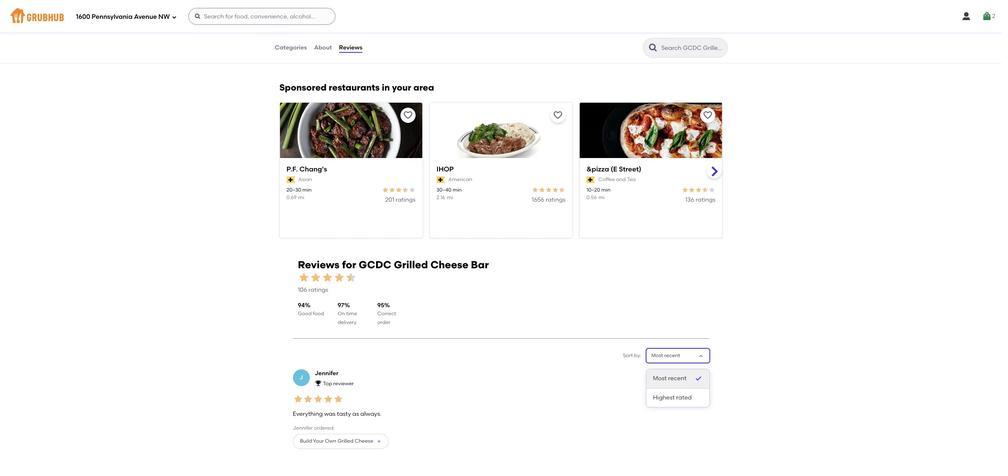 Task type: locate. For each thing, give the bounding box(es) containing it.
0 horizontal spatial save this restaurant image
[[403, 111, 413, 121]]

grilled right "gcdc"
[[394, 259, 428, 271]]

jennifer for jennifer
[[315, 370, 338, 378]]

reviews right about
[[339, 44, 362, 51]]

top reviewer
[[323, 381, 354, 387]]

1 save this restaurant image from the left
[[403, 111, 413, 121]]

subscription pass image up the 30–40
[[437, 177, 445, 183]]

and
[[616, 177, 626, 183]]

food
[[313, 311, 324, 317]]

search icon image
[[648, 43, 658, 53]]

30–40 min 2.16 mi
[[437, 187, 462, 201]]

avenue
[[134, 13, 157, 20]]

min for p.f. chang's
[[302, 187, 312, 193]]

1 horizontal spatial mi
[[447, 195, 453, 201]]

1 vertical spatial cheese
[[355, 439, 373, 445]]

97
[[338, 302, 344, 309]]

2.16
[[437, 195, 445, 201]]

cheese inside button
[[355, 439, 373, 445]]

0 vertical spatial reviews
[[339, 44, 362, 51]]

1 horizontal spatial grilled
[[394, 259, 428, 271]]

106 ratings
[[298, 287, 328, 294]]

recent inside 'field'
[[664, 353, 680, 359]]

95
[[377, 302, 384, 309]]

2 horizontal spatial mi
[[598, 195, 605, 201]]

save this restaurant image for &pizza (e street)
[[703, 111, 713, 121]]

0 horizontal spatial mi
[[298, 195, 304, 201]]

0 horizontal spatial min
[[302, 187, 312, 193]]

cheese left the plus icon
[[355, 439, 373, 445]]

trophy icon image
[[315, 380, 321, 387]]

save this restaurant image
[[403, 111, 413, 121], [703, 111, 713, 121]]

Search GCDC Grilled Cheese Bar search field
[[661, 44, 725, 52]]

recent left '27,'
[[668, 375, 687, 383]]

2 min from the left
[[453, 187, 462, 193]]

0 vertical spatial most
[[651, 353, 663, 359]]

mi right 0.69
[[298, 195, 304, 201]]

subscription pass image for p.f. chang's
[[287, 177, 295, 183]]

mi for &pizza (e street)
[[598, 195, 605, 201]]

0 vertical spatial recent
[[664, 353, 680, 359]]

grilled right own
[[338, 439, 354, 445]]

grilled inside button
[[338, 439, 354, 445]]

2 horizontal spatial svg image
[[982, 11, 992, 21]]

mi inside 30–40 min 2.16 mi
[[447, 195, 453, 201]]

0 horizontal spatial grilled
[[338, 439, 354, 445]]

min
[[302, 187, 312, 193], [453, 187, 462, 193], [601, 187, 611, 193]]

ratings for &pizza (e street)
[[696, 196, 716, 203]]

plus icon image
[[377, 439, 382, 444]]

20–30
[[287, 187, 301, 193]]

1 mi from the left
[[298, 195, 304, 201]]

reviews for reviews
[[339, 44, 362, 51]]

cheese left bar
[[430, 259, 468, 271]]

mi inside '20–30 min 0.69 mi'
[[298, 195, 304, 201]]

&pizza (e street) link
[[587, 165, 716, 175]]

27,
[[690, 370, 696, 376]]

jennifer up top
[[315, 370, 338, 378]]

0 vertical spatial grilled
[[394, 259, 428, 271]]

caret down icon image
[[697, 353, 704, 360]]

ratings right 201
[[396, 196, 416, 203]]

1 save this restaurant button from the left
[[400, 108, 416, 123]]

jennifer
[[315, 370, 338, 378], [293, 425, 313, 431]]

ihop link
[[437, 165, 566, 175]]

mi
[[298, 195, 304, 201], [447, 195, 453, 201], [598, 195, 605, 201]]

categories button
[[274, 33, 307, 63]]

your
[[392, 82, 411, 93]]

rated
[[676, 394, 692, 402]]

everything
[[293, 411, 323, 418]]

1 horizontal spatial cheese
[[430, 259, 468, 271]]

min inside 30–40 min 2.16 mi
[[453, 187, 462, 193]]

&pizza (e street) logo image
[[580, 103, 722, 173]]

0 horizontal spatial subscription pass image
[[287, 177, 295, 183]]

min inside '20–30 min 0.69 mi'
[[302, 187, 312, 193]]

most recent up highest rated
[[653, 375, 687, 383]]

1 horizontal spatial subscription pass image
[[437, 177, 445, 183]]

2 horizontal spatial save this restaurant button
[[700, 108, 716, 123]]

1 vertical spatial reviews
[[298, 259, 340, 271]]

was
[[324, 411, 335, 418]]

1 vertical spatial most
[[653, 375, 667, 383]]

min down american
[[453, 187, 462, 193]]

3 save this restaurant button from the left
[[700, 108, 716, 123]]

jennifer up build
[[293, 425, 313, 431]]

svg image inside 2 button
[[982, 11, 992, 21]]

most up highest
[[653, 375, 667, 383]]

about
[[314, 44, 332, 51]]

ratings right 136
[[696, 196, 716, 203]]

0 horizontal spatial jennifer
[[293, 425, 313, 431]]

reviews up the 106 ratings
[[298, 259, 340, 271]]

chang's
[[299, 166, 327, 174]]

cheese
[[430, 259, 468, 271], [355, 439, 373, 445]]

most recent up most recent option
[[651, 353, 680, 359]]

in
[[382, 82, 390, 93]]

mi for ihop
[[447, 195, 453, 201]]

top
[[323, 381, 332, 387]]

3 min from the left
[[601, 187, 611, 193]]

always.
[[360, 411, 381, 418]]

mi inside 10–20 min 0.56 mi
[[598, 195, 605, 201]]

reviews
[[339, 44, 362, 51], [298, 259, 340, 271]]

0 vertical spatial jennifer
[[315, 370, 338, 378]]

recent up most recent option
[[664, 353, 680, 359]]

0 vertical spatial cheese
[[430, 259, 468, 271]]

ratings for p.f. chang's
[[396, 196, 416, 203]]

svg image
[[961, 11, 971, 21], [982, 11, 992, 21], [172, 14, 177, 20]]

1 horizontal spatial save this restaurant image
[[703, 111, 713, 121]]

2 save this restaurant image from the left
[[703, 111, 713, 121]]

2 subscription pass image from the left
[[437, 177, 445, 183]]

recent
[[664, 353, 680, 359], [668, 375, 687, 383]]

star icon image
[[382, 187, 389, 194], [389, 187, 395, 194], [395, 187, 402, 194], [402, 187, 409, 194], [402, 187, 409, 194], [409, 187, 416, 194], [532, 187, 539, 194], [539, 187, 545, 194], [545, 187, 552, 194], [552, 187, 559, 194], [559, 187, 566, 194], [559, 187, 566, 194], [682, 187, 689, 194], [689, 187, 695, 194], [695, 187, 702, 194], [702, 187, 709, 194], [702, 187, 709, 194], [709, 187, 716, 194], [298, 272, 310, 284], [310, 272, 321, 284], [321, 272, 333, 284], [333, 272, 345, 284], [345, 272, 357, 284], [345, 272, 357, 284], [293, 395, 303, 405], [303, 395, 313, 405], [313, 395, 323, 405], [323, 395, 333, 405], [333, 395, 343, 405]]

save this restaurant button
[[400, 108, 416, 123], [550, 108, 566, 123], [700, 108, 716, 123]]

cheese for reviews for gcdc grilled cheese bar
[[430, 259, 468, 271]]

most inside 'field'
[[651, 353, 663, 359]]

pennsylvania
[[92, 13, 132, 20]]

subscription pass image down p.f.
[[287, 177, 295, 183]]

recent inside option
[[668, 375, 687, 383]]

gcdc
[[359, 259, 391, 271]]

Search for food, convenience, alcohol... search field
[[188, 8, 335, 25]]

2 mi from the left
[[447, 195, 453, 201]]

1 subscription pass image from the left
[[287, 177, 295, 183]]

min down coffee
[[601, 187, 611, 193]]

main navigation navigation
[[0, 0, 1002, 33]]

0.69
[[287, 195, 297, 201]]

svg image
[[194, 13, 201, 20]]

2 button
[[982, 9, 995, 24]]

1 vertical spatial most recent
[[653, 375, 687, 383]]

good
[[298, 311, 312, 317]]

area
[[413, 82, 434, 93]]

1 horizontal spatial save this restaurant button
[[550, 108, 566, 123]]

min down asian at the top of page
[[302, 187, 312, 193]]

mi right 2.16
[[447, 195, 453, 201]]

grilled
[[394, 259, 428, 271], [338, 439, 354, 445]]

reviews inside button
[[339, 44, 362, 51]]

0 horizontal spatial save this restaurant button
[[400, 108, 416, 123]]

most right the by: at right
[[651, 353, 663, 359]]

2 horizontal spatial min
[[601, 187, 611, 193]]

1 vertical spatial grilled
[[338, 439, 354, 445]]

about button
[[314, 33, 332, 63]]

subscription pass image
[[287, 177, 295, 183], [437, 177, 445, 183]]

1 vertical spatial recent
[[668, 375, 687, 383]]

0 horizontal spatial cheese
[[355, 439, 373, 445]]

1 min from the left
[[302, 187, 312, 193]]

restaurants
[[329, 82, 380, 93]]

mi right '0.56'
[[598, 195, 605, 201]]

save this restaurant button for chang's
[[400, 108, 416, 123]]

min inside 10–20 min 0.56 mi
[[601, 187, 611, 193]]

ratings right 1656
[[546, 196, 566, 203]]

j
[[299, 375, 303, 382]]

most
[[651, 353, 663, 359], [653, 375, 667, 383]]

1 horizontal spatial min
[[453, 187, 462, 193]]

3 mi from the left
[[598, 195, 605, 201]]

&pizza (e street)
[[587, 166, 641, 174]]

1 horizontal spatial jennifer
[[315, 370, 338, 378]]

check icon image
[[694, 375, 703, 383]]

p.f. chang's  logo image
[[280, 103, 422, 173]]

time
[[346, 311, 357, 317]]

1 vertical spatial jennifer
[[293, 425, 313, 431]]

jennifer for jennifer ordered:
[[293, 425, 313, 431]]

ratings
[[396, 196, 416, 203], [546, 196, 566, 203], [696, 196, 716, 203], [308, 287, 328, 294]]

sponsored
[[279, 82, 327, 93]]



Task type: describe. For each thing, give the bounding box(es) containing it.
&pizza
[[587, 166, 609, 174]]

2 save this restaurant button from the left
[[550, 108, 566, 123]]

own
[[325, 439, 336, 445]]

min for &pizza (e street)
[[601, 187, 611, 193]]

ratings right "106"
[[308, 287, 328, 294]]

jul
[[682, 370, 689, 376]]

jennifer ordered:
[[293, 425, 335, 431]]

136 ratings
[[685, 196, 716, 203]]

most recent inside option
[[653, 375, 687, 383]]

sort by:
[[623, 353, 641, 359]]

1600
[[76, 13, 90, 20]]

(e
[[611, 166, 617, 174]]

p.f. chang's
[[287, 166, 327, 174]]

1656
[[532, 196, 544, 203]]

201
[[385, 196, 394, 203]]

save this restaurant image
[[553, 111, 563, 121]]

subscription pass image
[[587, 177, 595, 183]]

jul 27, 2023
[[682, 370, 709, 376]]

highest rated
[[653, 394, 692, 402]]

american
[[448, 177, 472, 183]]

tea
[[627, 177, 636, 183]]

tasty
[[337, 411, 351, 418]]

correct
[[377, 311, 396, 317]]

categories
[[275, 44, 307, 51]]

106
[[298, 287, 307, 294]]

1656 ratings
[[532, 196, 566, 203]]

reviewer
[[333, 381, 354, 387]]

order
[[377, 320, 390, 326]]

most recent option
[[646, 370, 709, 389]]

street)
[[619, 166, 641, 174]]

save this restaurant image for p.f. chang's
[[403, 111, 413, 121]]

201 ratings
[[385, 196, 416, 203]]

94 good food
[[298, 302, 324, 317]]

save this restaurant button for (e
[[700, 108, 716, 123]]

coffee and tea
[[598, 177, 636, 183]]

10–20 min 0.56 mi
[[587, 187, 611, 201]]

reviews for gcdc grilled cheese bar
[[298, 259, 489, 271]]

grilled for own
[[338, 439, 354, 445]]

nw
[[158, 13, 170, 20]]

1600 pennsylvania avenue nw
[[76, 13, 170, 20]]

2023
[[698, 370, 709, 376]]

everything was tasty as always.
[[293, 411, 381, 418]]

p.f.
[[287, 166, 298, 174]]

0 horizontal spatial svg image
[[172, 14, 177, 20]]

bar
[[471, 259, 489, 271]]

30–40
[[437, 187, 451, 193]]

your
[[313, 439, 324, 445]]

build your own grilled cheese
[[300, 439, 373, 445]]

reviews for reviews for gcdc grilled cheese bar
[[298, 259, 340, 271]]

asian
[[298, 177, 312, 183]]

grilled for gcdc
[[394, 259, 428, 271]]

build
[[300, 439, 312, 445]]

Sort by: field
[[651, 353, 680, 360]]

ihop
[[437, 166, 454, 174]]

ordered:
[[314, 425, 335, 431]]

by:
[[634, 353, 641, 359]]

coffee
[[598, 177, 615, 183]]

min for ihop
[[453, 187, 462, 193]]

0.56
[[587, 195, 597, 201]]

2
[[992, 13, 995, 20]]

delivery
[[338, 320, 356, 326]]

0 vertical spatial most recent
[[651, 353, 680, 359]]

sponsored restaurants in your area
[[279, 82, 434, 93]]

most inside option
[[653, 375, 667, 383]]

97 on time delivery
[[338, 302, 357, 326]]

mi for p.f. chang's
[[298, 195, 304, 201]]

10–20
[[587, 187, 600, 193]]

p.f. chang's link
[[287, 165, 416, 175]]

highest
[[653, 394, 675, 402]]

ihop logo image
[[430, 103, 572, 173]]

cheese for build your own grilled cheese
[[355, 439, 373, 445]]

1 horizontal spatial svg image
[[961, 11, 971, 21]]

as
[[352, 411, 359, 418]]

ratings for ihop
[[546, 196, 566, 203]]

94
[[298, 302, 305, 309]]

subscription pass image for ihop
[[437, 177, 445, 183]]

for
[[342, 259, 356, 271]]

20–30 min 0.69 mi
[[287, 187, 312, 201]]

136
[[685, 196, 694, 203]]

reviews button
[[339, 33, 363, 63]]

build your own grilled cheese button
[[293, 434, 389, 450]]

95 correct order
[[377, 302, 396, 326]]

sort
[[623, 353, 633, 359]]

on
[[338, 311, 345, 317]]



Task type: vqa. For each thing, say whether or not it's contained in the screenshot.
Cheese in the button
yes



